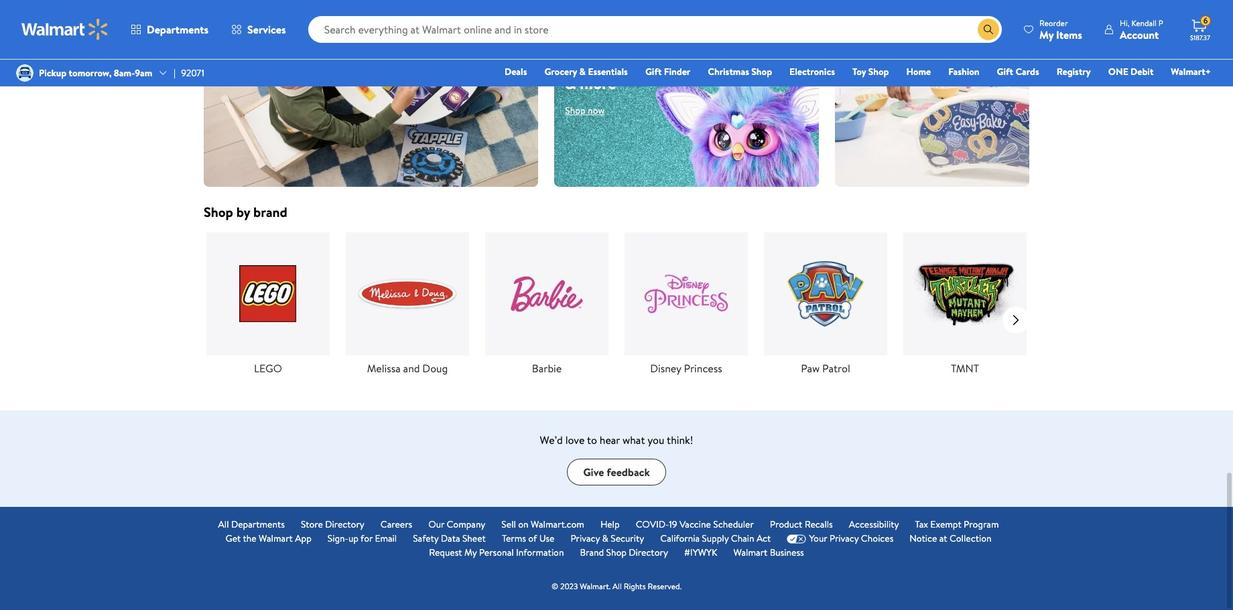 Task type: locate. For each thing, give the bounding box(es) containing it.
notice
[[910, 532, 937, 546]]

electronics link
[[784, 64, 841, 79]]

privacy choices icon image
[[787, 535, 807, 544]]

& right the grocery
[[579, 65, 586, 78]]

privacy right your
[[829, 532, 859, 546]]

company
[[447, 518, 485, 531]]

$187.37
[[1190, 33, 1210, 42]]

#iywyk link
[[684, 546, 717, 560]]

registry link
[[1051, 64, 1097, 79]]

grocery
[[544, 65, 577, 78]]

© 2023 walmart. all rights reserved.
[[552, 581, 682, 592]]

your privacy choices link
[[787, 532, 894, 546]]

shop
[[751, 65, 772, 78], [868, 65, 889, 78], [565, 104, 586, 117], [204, 203, 233, 221], [606, 546, 627, 560]]

hear
[[600, 433, 620, 448]]

shop inside 'link'
[[868, 65, 889, 78]]

0 vertical spatial walmart
[[259, 532, 293, 546]]

careers link
[[381, 518, 412, 532]]

directory down security
[[629, 546, 668, 560]]

tmnt
[[951, 361, 979, 376]]

my down sheet
[[464, 546, 477, 560]]

all up get
[[218, 518, 229, 531]]

1 horizontal spatial directory
[[629, 546, 668, 560]]

shop for christmas shop
[[751, 65, 772, 78]]

1 horizontal spatial all
[[613, 581, 622, 592]]

safety
[[413, 532, 439, 546]]

notice at collection request my personal information
[[429, 532, 992, 560]]

walmart down chain
[[734, 546, 768, 560]]

departments up |
[[147, 22, 208, 37]]

interactive
[[565, 49, 641, 72]]

toys
[[645, 49, 674, 72]]

help link
[[600, 518, 620, 532]]

shop down privacy & security
[[606, 546, 627, 560]]

rights
[[624, 581, 646, 592]]

walmart.
[[580, 581, 611, 592]]

1 vertical spatial directory
[[629, 546, 668, 560]]

walmart business
[[734, 546, 804, 560]]

2 horizontal spatial &
[[602, 532, 608, 546]]

category shop teenage mutant ninja turtles image
[[903, 233, 1027, 356]]

& down help
[[602, 532, 608, 546]]

shop right the christmas
[[751, 65, 772, 78]]

gift left finder
[[645, 65, 662, 78]]

1 horizontal spatial &
[[579, 65, 586, 78]]

help
[[600, 518, 620, 531]]

2 privacy from the left
[[829, 532, 859, 546]]

electronics
[[790, 65, 835, 78]]

& for privacy
[[602, 532, 608, 546]]

gift for gift finder
[[645, 65, 662, 78]]

gift for gift cards
[[997, 65, 1013, 78]]

departments button
[[119, 13, 220, 46]]

terms
[[502, 532, 526, 546]]

safety data sheet
[[413, 532, 486, 546]]

1 horizontal spatial my
[[1039, 27, 1054, 42]]

19
[[669, 518, 677, 531]]

1 horizontal spatial walmart
[[734, 546, 768, 560]]

product recalls
[[770, 518, 833, 531]]

lego
[[254, 361, 282, 376]]

92071
[[181, 66, 204, 80]]

fashion link
[[942, 64, 986, 79]]

all left rights
[[613, 581, 622, 592]]

one debit
[[1108, 65, 1154, 78]]

0 vertical spatial all
[[218, 518, 229, 531]]

departments up the
[[231, 518, 285, 531]]

9am
[[135, 66, 152, 80]]

brand
[[253, 203, 287, 221]]

0 horizontal spatial departments
[[147, 22, 208, 37]]

brand
[[580, 546, 604, 560]]

one
[[1108, 65, 1128, 78]]

0 horizontal spatial privacy
[[571, 532, 600, 546]]

search icon image
[[983, 24, 994, 35]]

privacy up brand
[[571, 532, 600, 546]]

walmart business link
[[734, 546, 804, 560]]

love
[[565, 433, 585, 448]]

& left more
[[565, 72, 576, 95]]

directory up sign-
[[325, 518, 364, 531]]

program
[[964, 518, 999, 531]]

#iywyk
[[684, 546, 717, 560]]

next slide of list image
[[1003, 307, 1029, 334]]

walmart+ link
[[1165, 64, 1217, 79]]

collection
[[950, 532, 992, 546]]

request my personal information link
[[429, 546, 564, 560]]

8am-
[[114, 66, 135, 80]]

choices
[[861, 532, 894, 546]]

1 horizontal spatial privacy
[[829, 532, 859, 546]]

patrol
[[822, 361, 850, 376]]

all departments
[[218, 518, 285, 531]]

shop right toy
[[868, 65, 889, 78]]

walmart inside tax exempt program get the walmart app
[[259, 532, 293, 546]]

melissa
[[367, 361, 401, 376]]

california
[[660, 532, 700, 546]]

category shop melissa and doug image
[[346, 233, 469, 356]]

sell on walmart.com
[[502, 518, 584, 531]]

services button
[[220, 13, 297, 46]]

1 vertical spatial my
[[464, 546, 477, 560]]

walmart.com
[[531, 518, 584, 531]]

category shop lego image
[[206, 233, 330, 356]]

0 vertical spatial my
[[1039, 27, 1054, 42]]

2023
[[560, 581, 578, 592]]

your
[[809, 532, 827, 546]]

up
[[348, 532, 359, 546]]

shop creative play image
[[835, 0, 1029, 187]]

0 horizontal spatial gift
[[645, 65, 662, 78]]

1 gift from the left
[[645, 65, 662, 78]]

©
[[552, 581, 558, 592]]

0 horizontal spatial directory
[[325, 518, 364, 531]]

on
[[518, 518, 529, 531]]

all
[[218, 518, 229, 531], [613, 581, 622, 592]]

my left "items"
[[1039, 27, 1054, 42]]

0 horizontal spatial walmart
[[259, 532, 293, 546]]

Walmart Site-Wide search field
[[308, 16, 1002, 43]]

grocery & essentials
[[544, 65, 628, 78]]

christmas
[[708, 65, 749, 78]]

 image
[[16, 64, 34, 82]]

gift left cards
[[997, 65, 1013, 78]]

careers
[[381, 518, 412, 531]]

1 horizontal spatial departments
[[231, 518, 285, 531]]

sign-up for email link
[[328, 532, 397, 546]]

& inside interactive toys & more
[[565, 72, 576, 95]]

terms of use link
[[502, 532, 554, 546]]

pickup
[[39, 66, 67, 80]]

store
[[301, 518, 323, 531]]

product recalls link
[[770, 518, 833, 532]]

shop interactive toys image
[[554, 38, 819, 187]]

0 horizontal spatial &
[[565, 72, 576, 95]]

0 horizontal spatial my
[[464, 546, 477, 560]]

you
[[648, 433, 664, 448]]

walmart image
[[21, 19, 109, 40]]

kendall
[[1132, 17, 1157, 28]]

my inside reorder my items
[[1039, 27, 1054, 42]]

debit
[[1131, 65, 1154, 78]]

product
[[770, 518, 802, 531]]

1 horizontal spatial gift
[[997, 65, 1013, 78]]

princess
[[684, 361, 722, 376]]

grocery & essentials link
[[538, 64, 634, 79]]

walmart right the
[[259, 532, 293, 546]]

shop for toy shop
[[868, 65, 889, 78]]

6
[[1203, 15, 1208, 26]]

2 gift from the left
[[997, 65, 1013, 78]]

0 vertical spatial departments
[[147, 22, 208, 37]]



Task type: describe. For each thing, give the bounding box(es) containing it.
gift finder link
[[639, 64, 697, 79]]

give feedback
[[583, 465, 650, 480]]

0 horizontal spatial all
[[218, 518, 229, 531]]

my inside the notice at collection request my personal information
[[464, 546, 477, 560]]

deals link
[[499, 64, 533, 79]]

category shop barbie image
[[485, 233, 609, 356]]

shop for brand shop directory
[[606, 546, 627, 560]]

brand shop directory link
[[580, 546, 668, 560]]

use
[[539, 532, 554, 546]]

act
[[757, 532, 771, 546]]

data
[[441, 532, 460, 546]]

california supply chain act
[[660, 532, 771, 546]]

personal
[[479, 546, 514, 560]]

melissa and doug link
[[346, 222, 469, 392]]

1 vertical spatial all
[[613, 581, 622, 592]]

we'd love to hear what you think!
[[540, 433, 693, 448]]

paw patrol
[[801, 361, 850, 376]]

1 privacy from the left
[[571, 532, 600, 546]]

paw patrol link
[[764, 222, 887, 392]]

now
[[588, 104, 605, 117]]

business
[[770, 546, 804, 560]]

| 92071
[[174, 66, 204, 80]]

doug
[[422, 361, 448, 376]]

email
[[375, 532, 397, 546]]

supply
[[702, 532, 729, 546]]

hi,
[[1120, 17, 1130, 28]]

deals
[[505, 65, 527, 78]]

more
[[580, 72, 616, 95]]

to
[[587, 433, 597, 448]]

disney
[[650, 361, 681, 376]]

at
[[939, 532, 947, 546]]

shop left the by
[[204, 203, 233, 221]]

shop left the now
[[565, 104, 586, 117]]

scheduler
[[713, 518, 754, 531]]

disney princess
[[650, 361, 722, 376]]

shop now
[[565, 104, 605, 117]]

home
[[906, 65, 931, 78]]

accessibility
[[849, 518, 899, 531]]

0 vertical spatial directory
[[325, 518, 364, 531]]

& for grocery
[[579, 65, 586, 78]]

p
[[1159, 17, 1163, 28]]

toy
[[852, 65, 866, 78]]

gift finder
[[645, 65, 690, 78]]

our
[[428, 518, 444, 531]]

sign-up for email
[[328, 532, 397, 546]]

brand shop directory
[[580, 546, 668, 560]]

category shop paw patrol image
[[764, 233, 887, 356]]

Search search field
[[308, 16, 1002, 43]]

hi, kendall p account
[[1120, 17, 1163, 42]]

items
[[1056, 27, 1082, 42]]

exempt
[[930, 518, 962, 531]]

sheet
[[462, 532, 486, 546]]

sell on walmart.com link
[[502, 518, 584, 532]]

reorder
[[1039, 17, 1068, 28]]

1 vertical spatial walmart
[[734, 546, 768, 560]]

recalls
[[805, 518, 833, 531]]

tax exempt program link
[[915, 518, 999, 532]]

essentials
[[588, 65, 628, 78]]

fashion
[[948, 65, 980, 78]]

1 vertical spatial departments
[[231, 518, 285, 531]]

store directory link
[[301, 518, 364, 532]]

our company link
[[428, 518, 485, 532]]

registry
[[1057, 65, 1091, 78]]

our company
[[428, 518, 485, 531]]

gift cards
[[997, 65, 1039, 78]]

sign-
[[328, 532, 348, 546]]

covid-
[[636, 518, 669, 531]]

covid-19 vaccine scheduler
[[636, 518, 754, 531]]

category shop disney princess image
[[625, 233, 748, 356]]

notice at collection link
[[910, 532, 992, 546]]

tomorrow,
[[69, 66, 112, 80]]

departments inside popup button
[[147, 22, 208, 37]]

think!
[[667, 433, 693, 448]]

one debit link
[[1102, 64, 1160, 79]]

safety data sheet link
[[413, 532, 486, 546]]

christmas shop
[[708, 65, 772, 78]]

tax
[[915, 518, 928, 531]]

cards
[[1016, 65, 1039, 78]]

and
[[403, 361, 420, 376]]

get the walmart app link
[[225, 532, 312, 546]]

information
[[516, 546, 564, 560]]

request
[[429, 546, 462, 560]]

toy shop
[[852, 65, 889, 78]]

for
[[361, 532, 373, 546]]

reorder my items
[[1039, 17, 1082, 42]]

gift cards link
[[991, 64, 1045, 79]]

what
[[623, 433, 645, 448]]

tax exempt program get the walmart app
[[225, 518, 999, 546]]

shop games and puzzles image
[[204, 0, 538, 187]]

store directory
[[301, 518, 364, 531]]

interactive toys & more
[[565, 49, 674, 95]]

shop now link
[[565, 100, 615, 121]]

toy shop link
[[846, 64, 895, 79]]

vaccine
[[679, 518, 711, 531]]



Task type: vqa. For each thing, say whether or not it's contained in the screenshot.
6
yes



